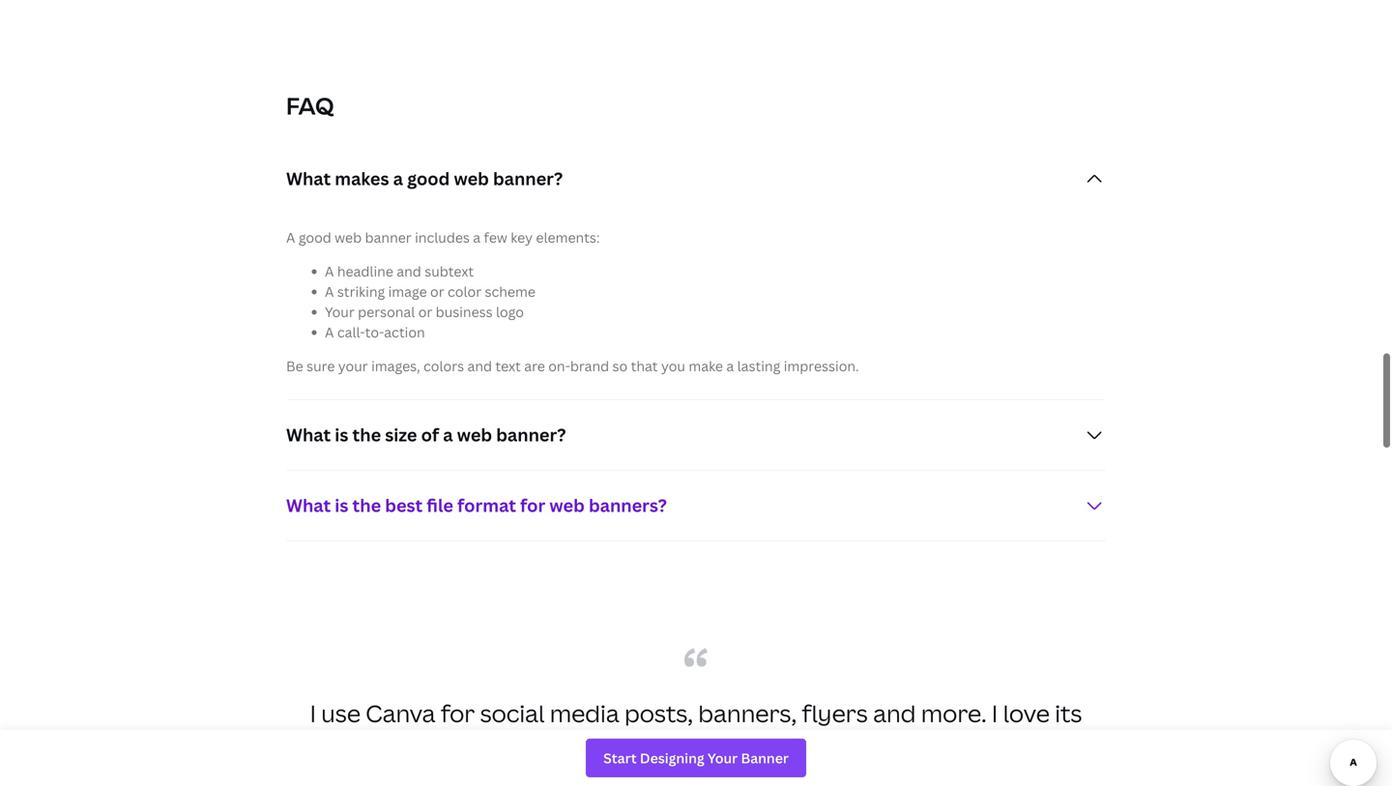 Task type: describe. For each thing, give the bounding box(es) containing it.
1 vertical spatial or
[[419, 303, 433, 321]]

text
[[496, 357, 521, 375]]

good inside dropdown button
[[407, 167, 450, 191]]

what for what is the size of a web banner?
[[286, 423, 331, 447]]

web inside "dropdown button"
[[457, 423, 492, 447]]

and inside a headline and subtext a striking image or color scheme your personal or business logo a call-to-action
[[397, 262, 422, 281]]

images,
[[371, 357, 420, 375]]

sure
[[307, 357, 335, 375]]

few
[[484, 228, 508, 247]]

what is the best file format for web banners?
[[286, 494, 667, 518]]

web up headline
[[335, 228, 362, 247]]

business
[[436, 303, 493, 321]]

banners?
[[589, 494, 667, 518]]

your
[[338, 357, 368, 375]]

what for what is the best file format for web banners?
[[286, 494, 331, 518]]

make
[[689, 357, 723, 375]]

brand
[[571, 357, 610, 375]]

a left few
[[473, 228, 481, 247]]

web inside dropdown button
[[550, 494, 585, 518]]

you
[[662, 357, 686, 375]]

your
[[325, 303, 355, 321]]

of inside i use canva for social media posts, banners, flyers and more. i love its ease of use.
[[688, 733, 712, 764]]

ease
[[631, 733, 683, 764]]

for inside dropdown button
[[520, 494, 546, 518]]

best
[[385, 494, 423, 518]]

are
[[524, 357, 545, 375]]

on-
[[549, 357, 571, 375]]

personal
[[358, 303, 415, 321]]

is for size
[[335, 423, 349, 447]]

web inside dropdown button
[[454, 167, 489, 191]]

what is the size of a web banner? button
[[286, 401, 1107, 470]]

what is the size of a web banner?
[[286, 423, 566, 447]]

image
[[388, 283, 427, 301]]

its
[[1056, 698, 1083, 729]]

flyers
[[802, 698, 868, 729]]

more.
[[922, 698, 987, 729]]

be sure your images, colors and text are on-brand so that you make a lasting impression.
[[286, 357, 860, 375]]

what for what makes a good web banner?
[[286, 167, 331, 191]]

0 horizontal spatial good
[[299, 228, 332, 247]]

and inside i use canva for social media posts, banners, flyers and more. i love its ease of use.
[[873, 698, 916, 729]]

lasting
[[738, 357, 781, 375]]

quotation mark image
[[685, 648, 708, 668]]

what makes a good web banner? button
[[286, 144, 1107, 214]]

a inside dropdown button
[[393, 167, 403, 191]]

2 i from the left
[[992, 698, 998, 729]]

makes
[[335, 167, 389, 191]]



Task type: locate. For each thing, give the bounding box(es) containing it.
is left best
[[335, 494, 349, 518]]

banner?
[[493, 167, 563, 191], [496, 423, 566, 447]]

good up includes
[[407, 167, 450, 191]]

the
[[353, 423, 381, 447], [353, 494, 381, 518]]

what makes a good web banner?
[[286, 167, 563, 191]]

social
[[480, 698, 545, 729]]

the inside the 'what is the size of a web banner?' "dropdown button"
[[353, 423, 381, 447]]

a right makes
[[393, 167, 403, 191]]

use
[[321, 698, 361, 729]]

for
[[520, 494, 546, 518], [441, 698, 475, 729]]

size
[[385, 423, 417, 447]]

1 horizontal spatial and
[[468, 357, 492, 375]]

what is the best file format for web banners? button
[[286, 471, 1107, 541]]

1 vertical spatial banner?
[[496, 423, 566, 447]]

1 horizontal spatial good
[[407, 167, 450, 191]]

i left love
[[992, 698, 998, 729]]

is inside what is the best file format for web banners? dropdown button
[[335, 494, 349, 518]]

0 horizontal spatial for
[[441, 698, 475, 729]]

and left more. on the bottom right
[[873, 698, 916, 729]]

the inside what is the best file format for web banners? dropdown button
[[353, 494, 381, 518]]

is for best
[[335, 494, 349, 518]]

file
[[427, 494, 454, 518]]

2 vertical spatial and
[[873, 698, 916, 729]]

or
[[430, 283, 445, 301], [419, 303, 433, 321]]

scheme
[[485, 283, 536, 301]]

logo
[[496, 303, 524, 321]]

includes
[[415, 228, 470, 247]]

banners,
[[699, 698, 797, 729]]

1 i from the left
[[310, 698, 316, 729]]

colors
[[424, 357, 464, 375]]

of inside "dropdown button"
[[421, 423, 439, 447]]

a
[[286, 228, 295, 247], [325, 262, 334, 281], [325, 283, 334, 301], [325, 323, 334, 342]]

1 vertical spatial what
[[286, 423, 331, 447]]

banner? inside dropdown button
[[493, 167, 563, 191]]

1 what from the top
[[286, 167, 331, 191]]

what down sure
[[286, 423, 331, 447]]

0 vertical spatial is
[[335, 423, 349, 447]]

banner? down "are"
[[496, 423, 566, 447]]

the for best
[[353, 494, 381, 518]]

impression.
[[784, 357, 860, 375]]

2 is from the top
[[335, 494, 349, 518]]

for inside i use canva for social media posts, banners, flyers and more. i love its ease of use.
[[441, 698, 475, 729]]

banner? up key on the left of page
[[493, 167, 563, 191]]

media
[[550, 698, 620, 729]]

web up what is the best file format for web banners?
[[457, 423, 492, 447]]

what inside what is the best file format for web banners? dropdown button
[[286, 494, 331, 518]]

posts,
[[625, 698, 693, 729]]

1 vertical spatial is
[[335, 494, 349, 518]]

1 the from the top
[[353, 423, 381, 447]]

i use canva for social media posts, banners, flyers and more. i love its ease of use.
[[310, 698, 1083, 764]]

subtext
[[425, 262, 474, 281]]

the for size
[[353, 423, 381, 447]]

0 vertical spatial banner?
[[493, 167, 563, 191]]

the left best
[[353, 494, 381, 518]]

a right size
[[443, 423, 453, 447]]

of
[[421, 423, 439, 447], [688, 733, 712, 764]]

i left use
[[310, 698, 316, 729]]

banner
[[365, 228, 412, 247]]

good
[[407, 167, 450, 191], [299, 228, 332, 247]]

so
[[613, 357, 628, 375]]

1 vertical spatial for
[[441, 698, 475, 729]]

0 vertical spatial for
[[520, 494, 546, 518]]

2 horizontal spatial and
[[873, 698, 916, 729]]

2 what from the top
[[286, 423, 331, 447]]

is left size
[[335, 423, 349, 447]]

0 vertical spatial or
[[430, 283, 445, 301]]

action
[[384, 323, 425, 342]]

what
[[286, 167, 331, 191], [286, 423, 331, 447], [286, 494, 331, 518]]

elements:
[[536, 228, 600, 247]]

for left social
[[441, 698, 475, 729]]

0 horizontal spatial and
[[397, 262, 422, 281]]

the left size
[[353, 423, 381, 447]]

faq
[[286, 90, 334, 121]]

that
[[631, 357, 658, 375]]

3 what from the top
[[286, 494, 331, 518]]

2 the from the top
[[353, 494, 381, 518]]

web up few
[[454, 167, 489, 191]]

a headline and subtext a striking image or color scheme your personal or business logo a call-to-action
[[325, 262, 536, 342]]

0 horizontal spatial i
[[310, 698, 316, 729]]

1 vertical spatial the
[[353, 494, 381, 518]]

what left makes
[[286, 167, 331, 191]]

1 horizontal spatial i
[[992, 698, 998, 729]]

web
[[454, 167, 489, 191], [335, 228, 362, 247], [457, 423, 492, 447], [550, 494, 585, 518]]

striking
[[337, 283, 385, 301]]

1 vertical spatial and
[[468, 357, 492, 375]]

or down image
[[419, 303, 433, 321]]

use.
[[718, 733, 762, 764]]

1 vertical spatial good
[[299, 228, 332, 247]]

2 vertical spatial what
[[286, 494, 331, 518]]

what inside what makes a good web banner? dropdown button
[[286, 167, 331, 191]]

of right size
[[421, 423, 439, 447]]

0 vertical spatial what
[[286, 167, 331, 191]]

a right make
[[727, 357, 734, 375]]

what inside the 'what is the size of a web banner?' "dropdown button"
[[286, 423, 331, 447]]

call-
[[337, 323, 365, 342]]

banner? inside "dropdown button"
[[496, 423, 566, 447]]

and left text
[[468, 357, 492, 375]]

format
[[458, 494, 516, 518]]

0 vertical spatial of
[[421, 423, 439, 447]]

key
[[511, 228, 533, 247]]

a
[[393, 167, 403, 191], [473, 228, 481, 247], [727, 357, 734, 375], [443, 423, 453, 447]]

for right format
[[520, 494, 546, 518]]

and up image
[[397, 262, 422, 281]]

0 vertical spatial the
[[353, 423, 381, 447]]

of left use.
[[688, 733, 712, 764]]

be
[[286, 357, 303, 375]]

love
[[1004, 698, 1050, 729]]

color
[[448, 283, 482, 301]]

to-
[[365, 323, 384, 342]]

i
[[310, 698, 316, 729], [992, 698, 998, 729]]

and
[[397, 262, 422, 281], [468, 357, 492, 375], [873, 698, 916, 729]]

1 horizontal spatial for
[[520, 494, 546, 518]]

0 vertical spatial good
[[407, 167, 450, 191]]

good left the banner
[[299, 228, 332, 247]]

1 vertical spatial of
[[688, 733, 712, 764]]

web left 'banners?'
[[550, 494, 585, 518]]

a inside "dropdown button"
[[443, 423, 453, 447]]

1 horizontal spatial of
[[688, 733, 712, 764]]

what left best
[[286, 494, 331, 518]]

canva
[[366, 698, 436, 729]]

is inside the 'what is the size of a web banner?' "dropdown button"
[[335, 423, 349, 447]]

headline
[[337, 262, 394, 281]]

1 is from the top
[[335, 423, 349, 447]]

0 horizontal spatial of
[[421, 423, 439, 447]]

a good web banner includes a few key elements:
[[286, 228, 600, 247]]

or down subtext
[[430, 283, 445, 301]]

0 vertical spatial and
[[397, 262, 422, 281]]

is
[[335, 423, 349, 447], [335, 494, 349, 518]]



Task type: vqa. For each thing, say whether or not it's contained in the screenshot.
'group'
no



